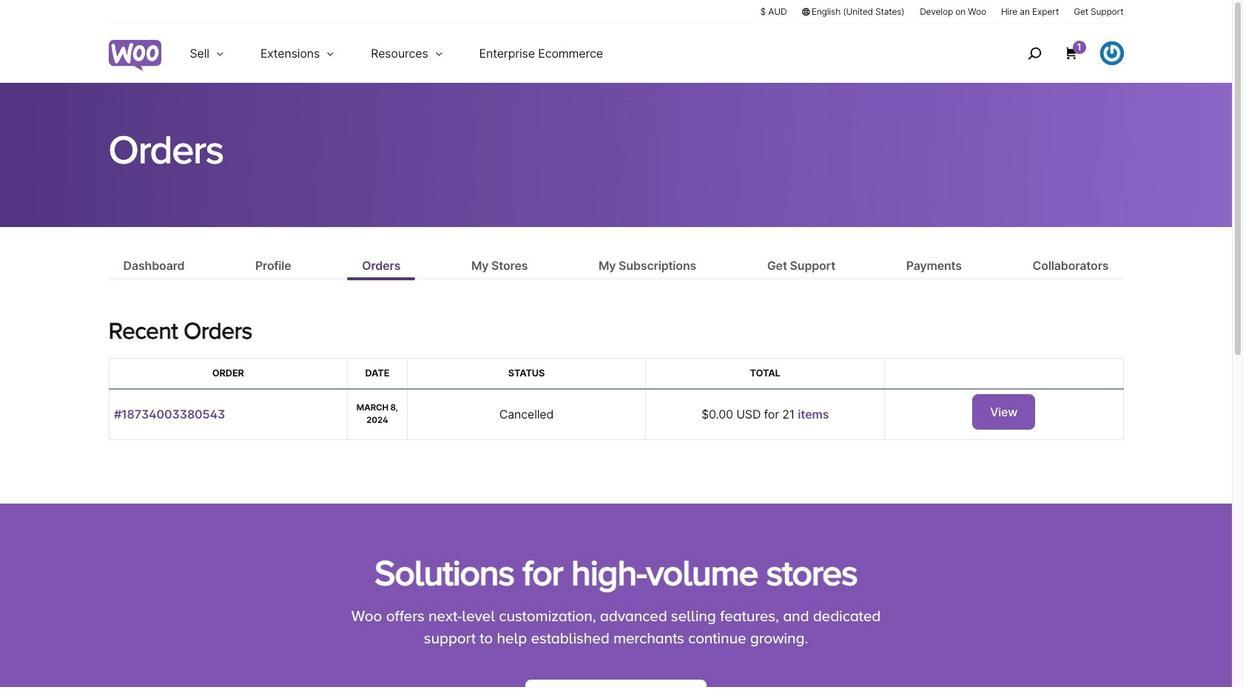 Task type: locate. For each thing, give the bounding box(es) containing it.
open account menu image
[[1100, 41, 1124, 65]]



Task type: describe. For each thing, give the bounding box(es) containing it.
search image
[[1023, 41, 1046, 65]]

service navigation menu element
[[996, 29, 1124, 77]]



